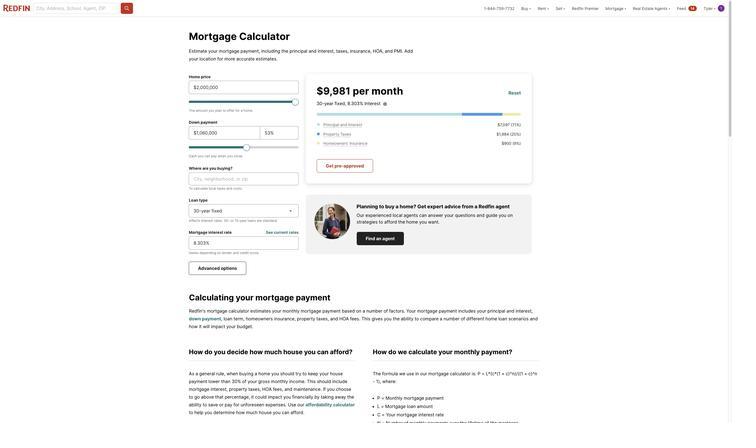Task type: locate. For each thing, give the bounding box(es) containing it.
0 vertical spatial home
[[406, 219, 418, 225]]

0 vertical spatial ability
[[401, 316, 414, 322]]

to
[[223, 109, 226, 113], [379, 204, 384, 210], [379, 219, 383, 225], [415, 316, 419, 322], [303, 371, 307, 377], [189, 395, 193, 400], [203, 402, 207, 408], [189, 410, 193, 416]]

are right loans at the left bottom of the page
[[257, 219, 262, 223]]

monthly inside redfin's mortgage calculator estimates your monthly mortgage payment based on a number of factors. your mortgage payment includes your principal and interest, down payment
[[283, 309, 300, 314]]

number
[[366, 309, 382, 314], [444, 316, 460, 322]]

from
[[462, 204, 474, 210]]

▾ right agents
[[669, 6, 671, 11]]

keep
[[308, 371, 318, 377]]

house down expenses. on the left
[[259, 410, 272, 416]]

▾ for tyler ▾
[[714, 6, 716, 11]]

interest, inside redfin's mortgage calculator estimates your monthly mortgage payment based on a number of factors. your mortgage payment includes your principal and interest, down payment
[[516, 309, 533, 314]]

agent right the an
[[382, 236, 395, 242]]

get inside 'button'
[[326, 163, 334, 169]]

pre-
[[335, 163, 344, 169]]

▾ left real
[[625, 6, 626, 11]]

local
[[209, 187, 216, 191], [393, 213, 403, 218]]

the up 1),
[[373, 371, 381, 377]]

get left pre- in the top left of the page
[[326, 163, 334, 169]]

1 horizontal spatial local
[[393, 213, 403, 218]]

(71%)
[[511, 122, 521, 127]]

submit search image
[[124, 6, 130, 11]]

0 vertical spatial get
[[326, 163, 334, 169]]

0 vertical spatial insurance,
[[350, 48, 372, 54]]

you right gives
[[384, 316, 392, 322]]

number down includes
[[444, 316, 460, 322]]

0 vertical spatial how
[[189, 324, 198, 330]]

calculator inside affordability calculator to help you determine how much house you can afford.
[[333, 402, 355, 408]]

on up fees. on the bottom of page
[[356, 309, 361, 314]]

calculate up in
[[409, 349, 437, 356]]

the right away
[[347, 395, 354, 400]]

6 ▾ from the left
[[714, 6, 716, 11]]

1 vertical spatial principal
[[488, 309, 505, 314]]

mortgage down 'monthly'
[[385, 404, 406, 410]]

varies depending on lender and credit score.
[[189, 251, 259, 255]]

get
[[326, 163, 334, 169], [417, 204, 426, 210]]

1 vertical spatial the
[[373, 371, 381, 377]]

use
[[407, 371, 414, 377]]

mortgage
[[606, 6, 624, 11], [189, 30, 237, 42], [189, 230, 208, 235], [385, 404, 406, 410]]

1 horizontal spatial much
[[264, 349, 282, 356]]

2 ▾ from the left
[[547, 6, 549, 11]]

impact inside as a general rule, when buying a home you should try to keep your house payment lower than 30% of your gross monthly income. this should include mortgage interest, property taxes, hoa fees, and maintenance. if you choose to go above that percentage, it could impact you financially by taking away the ability to save or pay for unforeseen expenses. use our
[[268, 395, 282, 400]]

mortgage inside p = monthly mortgage payment l = mortgage loan amount c = your mortgage interest rate
[[385, 404, 406, 410]]

rate inside p = monthly mortgage payment l = mortgage loan amount c = your mortgage interest rate
[[436, 412, 444, 418]]

home right different
[[486, 316, 497, 322]]

0 vertical spatial we
[[398, 349, 407, 356]]

get left expert
[[417, 204, 426, 210]]

1 horizontal spatial your
[[406, 309, 416, 314]]

your right keep
[[320, 371, 329, 377]]

0 horizontal spatial agent
[[382, 236, 395, 242]]

0 vertical spatial calculate
[[194, 187, 208, 191]]

1 vertical spatial agent
[[382, 236, 395, 242]]

expenses.
[[266, 402, 287, 408]]

local inside our experienced local agents can answer your questions and guide you on strategies to afford the home you want.
[[393, 213, 403, 218]]

0 vertical spatial the
[[189, 109, 195, 113]]

hoa down based
[[339, 316, 349, 322]]

2 horizontal spatial taxes,
[[336, 48, 349, 54]]

the inside our experienced local agents can answer your questions and guide you on strategies to afford the home you want.
[[398, 219, 405, 225]]

calculator
[[229, 309, 249, 314], [450, 371, 471, 377], [333, 402, 355, 408]]

sell ▾
[[556, 6, 565, 11]]

you right 'cash'
[[198, 154, 204, 158]]

home down agents
[[406, 219, 418, 225]]

1 vertical spatial of
[[461, 316, 465, 322]]

30- for 30-year fixed
[[194, 208, 201, 214]]

calculate
[[194, 187, 208, 191], [409, 349, 437, 356]]

2 horizontal spatial calculator
[[450, 371, 471, 377]]

1 vertical spatial or
[[219, 402, 224, 408]]

0 vertical spatial pay
[[211, 154, 217, 158]]

property inside , loan term, homeowners insurance, property taxes, and hoa fees. this gives you the ability to compare a number of different home loan scenarios and how it will impact your budget.
[[297, 316, 315, 322]]

local up afford
[[393, 213, 403, 218]]

by
[[315, 395, 320, 400]]

2 vertical spatial year
[[240, 219, 247, 223]]

1 horizontal spatial do
[[388, 349, 396, 356]]

redfin premier button
[[569, 0, 602, 17]]

down
[[189, 120, 200, 125]]

loan type
[[189, 198, 208, 203]]

0 horizontal spatial taxes,
[[248, 387, 261, 392]]

house up the include
[[330, 371, 343, 377]]

you left want.
[[419, 219, 427, 225]]

0 horizontal spatial pay
[[211, 154, 217, 158]]

are right where
[[202, 166, 208, 171]]

1 horizontal spatial are
[[257, 219, 262, 223]]

afford.
[[291, 410, 304, 416]]

1 horizontal spatial amount
[[417, 404, 433, 410]]

we up use
[[398, 349, 407, 356]]

your inside p = monthly mortgage payment l = mortgage loan amount c = your mortgage interest rate
[[386, 412, 396, 418]]

property inside as a general rule, when buying a home you should try to keep your house payment lower than 30% of your gross monthly income. this should include mortgage interest, property taxes, hoa fees, and maintenance. if you choose to go above that percentage, it could impact you financially by taking away the ability to save or pay for unforeseen expenses. use our
[[229, 387, 247, 392]]

home up gross
[[258, 371, 270, 377]]

0 horizontal spatial when
[[218, 154, 226, 158]]

redfin premier
[[572, 6, 599, 11]]

credit
[[240, 251, 249, 255]]

1 horizontal spatial this
[[362, 316, 370, 322]]

mortgage inside as a general rule, when buying a home you should try to keep your house payment lower than 30% of your gross monthly income. this should include mortgage interest, property taxes, hoa fees, and maintenance. if you choose to go above that percentage, it could impact you financially by taking away the ability to save or pay for unforeseen expenses. use our
[[189, 387, 209, 392]]

1 horizontal spatial ability
[[401, 316, 414, 322]]

it left will
[[199, 324, 202, 330]]

p inside p = monthly mortgage payment l = mortgage loan amount c = your mortgage interest rate
[[377, 396, 380, 401]]

your inside , loan term, homeowners insurance, property taxes, and hoa fees. this gives you the ability to compare a number of different home loan scenarios and how it will impact your budget.
[[226, 324, 236, 330]]

depending
[[200, 251, 216, 255]]

advanced options button
[[189, 262, 246, 275]]

our
[[357, 213, 364, 218]]

ability down go
[[189, 402, 202, 408]]

for inside estimate your mortgage payment, including the principal and interest, taxes, insurance, hoa, and pmi. add your location for more accurate estimates.
[[217, 56, 223, 62]]

of inside redfin's mortgage calculator estimates your monthly mortgage payment based on a number of factors. your mortgage payment includes your principal and interest, down payment
[[384, 309, 388, 314]]

0 horizontal spatial redfin
[[479, 204, 495, 210]]

-
[[373, 379, 375, 385]]

amount inside p = monthly mortgage payment l = mortgage loan amount c = your mortgage interest rate
[[417, 404, 433, 410]]

how up as
[[189, 349, 203, 356]]

impact
[[211, 324, 225, 330], [268, 395, 282, 400]]

1 ▾ from the left
[[529, 6, 531, 11]]

1 vertical spatial rate
[[436, 412, 444, 418]]

0 vertical spatial redfin
[[572, 6, 584, 11]]

insurance
[[350, 141, 368, 146]]

house
[[283, 349, 303, 356], [330, 371, 343, 377], [259, 410, 272, 416]]

including
[[261, 48, 280, 54]]

2 horizontal spatial 30-
[[317, 101, 324, 106]]

maintenance.
[[294, 387, 322, 392]]

agents
[[404, 213, 418, 218]]

we for calculating your mortgage payment
[[398, 349, 407, 356]]

on right guide
[[508, 213, 513, 218]]

amount
[[196, 109, 208, 113], [417, 404, 433, 410]]

+ left the c)^n
[[524, 371, 527, 377]]

2 vertical spatial for
[[234, 402, 239, 408]]

when
[[218, 154, 226, 158], [227, 371, 238, 377]]

1 vertical spatial interest,
[[516, 309, 533, 314]]

principal
[[323, 122, 339, 127]]

of down includes
[[461, 316, 465, 322]]

1 vertical spatial local
[[393, 213, 403, 218]]

the inside estimate your mortgage payment, including the principal and interest, taxes, insurance, hoa, and pmi. add your location for more accurate estimates.
[[282, 48, 288, 54]]

of for ability
[[461, 316, 465, 322]]

your inside redfin's mortgage calculator estimates your monthly mortgage payment based on a number of factors. your mortgage payment includes your principal and interest, down payment
[[406, 309, 416, 314]]

a right from
[[475, 204, 478, 210]]

calculator down away
[[333, 402, 355, 408]]

in
[[415, 371, 419, 377]]

year left loans at the left bottom of the page
[[240, 219, 247, 223]]

2 how from the left
[[373, 349, 387, 356]]

1 vertical spatial p
[[377, 396, 380, 401]]

mortgage for mortgage interest rate
[[189, 230, 208, 235]]

1 horizontal spatial the
[[373, 371, 381, 377]]

the amount you plan to offer for a home.
[[189, 109, 253, 113]]

questions
[[455, 213, 476, 218]]

1 how from the left
[[189, 349, 203, 356]]

0 horizontal spatial do
[[204, 349, 212, 356]]

2 + from the left
[[524, 371, 527, 377]]

when up 30%
[[227, 371, 238, 377]]

1 horizontal spatial loan
[[407, 404, 416, 410]]

1 vertical spatial interest
[[208, 230, 223, 235]]

p right is:
[[478, 371, 481, 377]]

the right including
[[282, 48, 288, 54]]

to right try
[[303, 371, 307, 377]]

this inside as a general rule, when buying a home you should try to keep your house payment lower than 30% of your gross monthly income. this should include mortgage interest, property taxes, hoa fees, and maintenance. if you choose to go above that percentage, it could impact you financially by taking away the ability to save or pay for unforeseen expenses. use our
[[307, 379, 316, 385]]

property
[[323, 132, 339, 136]]

do for you
[[204, 349, 212, 356]]

30- down $9,981
[[317, 101, 324, 106]]

estimates
[[250, 309, 271, 314]]

30- for 30-year fixed, 8.303% interest
[[317, 101, 324, 106]]

1 horizontal spatial of
[[384, 309, 388, 314]]

1 vertical spatial ability
[[189, 402, 202, 408]]

our right in
[[420, 371, 427, 377]]

0 vertical spatial p
[[478, 371, 481, 377]]

a inside redfin's mortgage calculator estimates your monthly mortgage payment based on a number of factors. your mortgage payment includes your principal and interest, down payment
[[363, 309, 365, 314]]

rent ▾
[[538, 6, 549, 11]]

sell ▾ button
[[553, 0, 569, 17]]

pay inside as a general rule, when buying a home you should try to keep your house payment lower than 30% of your gross monthly income. this should include mortgage interest, property taxes, hoa fees, and maintenance. if you choose to go above that percentage, it could impact you financially by taking away the ability to save or pay for unforeseen expenses. use our
[[225, 402, 232, 408]]

1 vertical spatial should
[[317, 379, 331, 385]]

how up formula
[[373, 349, 387, 356]]

on left lender
[[217, 251, 221, 255]]

0 horizontal spatial home
[[258, 371, 270, 377]]

for
[[217, 56, 223, 62], [235, 109, 240, 113], [234, 402, 239, 408]]

1 vertical spatial your
[[386, 412, 396, 418]]

mortgage
[[219, 48, 239, 54], [255, 293, 294, 303], [207, 309, 227, 314], [301, 309, 321, 314], [417, 309, 438, 314], [428, 371, 449, 377], [189, 387, 209, 392], [404, 396, 424, 401], [397, 412, 417, 418]]

for left more
[[217, 56, 223, 62]]

how for how do we calculate your monthly payment?
[[373, 349, 387, 356]]

1 vertical spatial home
[[486, 316, 497, 322]]

c)^n
[[529, 371, 537, 377]]

30-year fixed
[[194, 208, 222, 214]]

and inside our experienced local agents can answer your questions and guide you on strategies to afford the home you want.
[[477, 213, 485, 218]]

interest inside p = monthly mortgage payment l = mortgage loan amount c = your mortgage interest rate
[[418, 412, 434, 418]]

▾ for rent ▾
[[547, 6, 549, 11]]

1 horizontal spatial impact
[[268, 395, 282, 400]]

local left the taxes
[[209, 187, 216, 191]]

interest,
[[318, 48, 335, 54], [516, 309, 533, 314], [211, 387, 228, 392]]

mortgage up estimate at the top of page
[[189, 30, 237, 42]]

our inside as a general rule, when buying a home you should try to keep your house payment lower than 30% of your gross monthly income. this should include mortgage interest, property taxes, hoa fees, and maintenance. if you choose to go above that percentage, it could impact you financially by taking away the ability to save or pay for unforeseen expenses. use our
[[297, 402, 304, 408]]

mortgage inside mortgage ▾ dropdown button
[[606, 6, 624, 11]]

2 vertical spatial taxes,
[[248, 387, 261, 392]]

do up the general
[[204, 349, 212, 356]]

this down keep
[[307, 379, 316, 385]]

agent image
[[314, 204, 350, 239]]

much inside affordability calculator to help you determine how much house you can afford.
[[246, 410, 258, 416]]

2 vertical spatial home
[[258, 371, 270, 377]]

0 horizontal spatial the
[[189, 109, 195, 113]]

user photo image
[[718, 5, 725, 12]]

and inside redfin's mortgage calculator estimates your monthly mortgage payment based on a number of factors. your mortgage payment includes your principal and interest, down payment
[[507, 309, 515, 314]]

0 horizontal spatial property
[[229, 387, 247, 392]]

the right afford
[[398, 219, 405, 225]]

calculator left is:
[[450, 371, 471, 377]]

0 horizontal spatial 30-
[[194, 208, 201, 214]]

you left buying?
[[209, 166, 216, 171]]

when inside as a general rule, when buying a home you should try to keep your house payment lower than 30% of your gross monthly income. this should include mortgage interest, property taxes, hoa fees, and maintenance. if you choose to go above that percentage, it could impact you financially by taking away the ability to save or pay for unforeseen expenses. use our
[[227, 371, 238, 377]]

financially
[[292, 395, 313, 400]]

house inside affordability calculator to help you determine how much house you can afford.
[[259, 410, 272, 416]]

= right c
[[382, 412, 385, 418]]

you right guide
[[499, 213, 506, 218]]

mortgage down affects
[[189, 230, 208, 235]]

you inside , loan term, homeowners insurance, property taxes, and hoa fees. this gives you the ability to compare a number of different home loan scenarios and how it will impact your budget.
[[384, 316, 392, 322]]

save
[[208, 402, 218, 408]]

agent up guide
[[496, 204, 510, 210]]

1 vertical spatial pay
[[225, 402, 232, 408]]

1 horizontal spatial taxes,
[[316, 316, 329, 322]]

when for pay
[[218, 154, 226, 158]]

factors.
[[389, 309, 405, 314]]

of inside , loan term, homeowners insurance, property taxes, and hoa fees. this gives you the ability to compare a number of different home loan scenarios and how it will impact your budget.
[[461, 316, 465, 322]]

to left buy
[[379, 204, 384, 210]]

2 vertical spatial on
[[356, 309, 361, 314]]

a up , loan term, homeowners insurance, property taxes, and hoa fees. this gives you the ability to compare a number of different home loan scenarios and how it will impact your budget.
[[363, 309, 365, 314]]

taxes
[[217, 187, 226, 191]]

taxes, inside estimate your mortgage payment, including the principal and interest, taxes, insurance, hoa, and pmi. add your location for more accurate estimates.
[[336, 48, 349, 54]]

0 horizontal spatial p
[[377, 396, 380, 401]]

interest for mortgage
[[208, 230, 223, 235]]

this inside , loan term, homeowners insurance, property taxes, and hoa fees. this gives you the ability to compare a number of different home loan scenarios and how it will impact your budget.
[[362, 316, 370, 322]]

can down use
[[282, 410, 289, 416]]

759-
[[497, 6, 505, 11]]

this right fees. on the bottom of page
[[362, 316, 370, 322]]

0 horizontal spatial calculator
[[229, 309, 249, 314]]

of inside as a general rule, when buying a home you should try to keep your house payment lower than 30% of your gross monthly income. this should include mortgage interest, property taxes, hoa fees, and maintenance. if you choose to go above that percentage, it could impact you financially by taking away the ability to save or pay for unforeseen expenses. use our
[[242, 379, 247, 385]]

0 vertical spatial much
[[264, 349, 282, 356]]

pay up where are you buying?
[[211, 154, 217, 158]]

you left plan
[[209, 109, 214, 113]]

when for rule,
[[227, 371, 238, 377]]

4 ▾ from the left
[[625, 6, 626, 11]]

year left fixed,
[[324, 101, 334, 106]]

2 horizontal spatial house
[[330, 371, 343, 377]]

number inside redfin's mortgage calculator estimates your monthly mortgage payment based on a number of factors. your mortgage payment includes your principal and interest, down payment
[[366, 309, 382, 314]]

it
[[199, 324, 202, 330], [251, 395, 254, 400]]

your right the factors.
[[406, 309, 416, 314]]

City, Address, School, Agent, ZIP search field
[[33, 3, 119, 14]]

it up unforeseen
[[251, 395, 254, 400]]

0 vertical spatial local
[[209, 187, 216, 191]]

30- up affects
[[194, 208, 201, 214]]

None text field
[[194, 84, 294, 91], [194, 130, 256, 136], [265, 130, 294, 136], [194, 240, 294, 247], [194, 84, 294, 91], [194, 130, 256, 136], [265, 130, 294, 136], [194, 240, 294, 247]]

home inside as a general rule, when buying a home you should try to keep your house payment lower than 30% of your gross monthly income. this should include mortgage interest, property taxes, hoa fees, and maintenance. if you choose to go above that percentage, it could impact you financially by taking away the ability to save or pay for unforeseen expenses. use our
[[258, 371, 270, 377]]

0 horizontal spatial on
[[217, 251, 221, 255]]

0 vertical spatial 30-
[[317, 101, 324, 106]]

your right c
[[386, 412, 396, 418]]

0 vertical spatial interest
[[365, 101, 381, 106]]

= left 'monthly'
[[381, 396, 384, 401]]

1 vertical spatial monthly
[[454, 349, 480, 356]]

can up where are you buying?
[[205, 154, 210, 158]]

type
[[199, 198, 208, 203]]

2 vertical spatial interest
[[418, 412, 434, 418]]

1 vertical spatial much
[[246, 410, 258, 416]]

0 horizontal spatial are
[[202, 166, 208, 171]]

1 horizontal spatial number
[[444, 316, 460, 322]]

0 vertical spatial your
[[406, 309, 416, 314]]

we left use
[[399, 371, 405, 377]]

lender
[[222, 251, 232, 255]]

it inside , loan term, homeowners insurance, property taxes, and hoa fees. this gives you the ability to compare a number of different home loan scenarios and how it will impact your budget.
[[199, 324, 202, 330]]

want.
[[428, 219, 440, 225]]

mortgage left real
[[606, 6, 624, 11]]

to right plan
[[223, 109, 226, 113]]

1 vertical spatial calculator
[[450, 371, 471, 377]]

1 do from the left
[[204, 349, 212, 356]]

rent ▾ button
[[538, 0, 549, 17]]

0 vertical spatial property
[[297, 316, 315, 322]]

away
[[335, 395, 346, 400]]

a right 'compare'
[[440, 316, 442, 322]]

hoa down gross
[[262, 387, 272, 392]]

5 ▾ from the left
[[669, 6, 671, 11]]

taxes, inside , loan term, homeowners insurance, property taxes, and hoa fees. this gives you the ability to compare a number of different home loan scenarios and how it will impact your budget.
[[316, 316, 329, 322]]

2 vertical spatial how
[[236, 410, 245, 416]]

1-844-759-7732 link
[[484, 6, 515, 11]]

should left try
[[280, 371, 294, 377]]

year for fixed,
[[324, 101, 334, 106]]

0 vertical spatial number
[[366, 309, 382, 314]]

2 do from the left
[[388, 349, 396, 356]]

1 vertical spatial for
[[235, 109, 240, 113]]

1 vertical spatial number
[[444, 316, 460, 322]]

$9,981
[[317, 85, 351, 97]]

taxes, inside as a general rule, when buying a home you should try to keep your house payment lower than 30% of your gross monthly income. this should include mortgage interest, property taxes, hoa fees, and maintenance. if you choose to go above that percentage, it could impact you financially by taking away the ability to save or pay for unforeseen expenses. use our
[[248, 387, 261, 392]]

1 horizontal spatial year
[[240, 219, 247, 223]]

to left 'compare'
[[415, 316, 419, 322]]

1 horizontal spatial p
[[478, 371, 481, 377]]

1 vertical spatial calculate
[[409, 349, 437, 356]]

2 vertical spatial monthly
[[271, 379, 288, 385]]

the up down
[[189, 109, 195, 113]]

we inside the formula we use in our mortgage calculator is: p = l*(c*(1 + c)^n)/((1 + c)^n - 1), where:
[[399, 371, 405, 377]]

real estate agents ▾ button
[[630, 0, 674, 17]]

the inside the formula we use in our mortgage calculator is: p = l*(c*(1 + c)^n)/((1 + c)^n - 1), where:
[[373, 371, 381, 377]]

should up if
[[317, 379, 331, 385]]

0 vertical spatial impact
[[211, 324, 225, 330]]

options
[[221, 266, 237, 271]]

ability inside , loan term, homeowners insurance, property taxes, and hoa fees. this gives you the ability to compare a number of different home loan scenarios and how it will impact your budget.
[[401, 316, 414, 322]]

how inside affordability calculator to help you determine how much house you can afford.
[[236, 410, 245, 416]]

real estate agents ▾
[[633, 6, 671, 11]]

to calculate local taxes and costs.
[[189, 187, 243, 191]]

0 horizontal spatial hoa
[[262, 387, 272, 392]]

home
[[406, 219, 418, 225], [486, 316, 497, 322], [258, 371, 270, 377]]

calculator up 'term,'
[[229, 309, 249, 314]]

how for how do you decide how much house you can afford?
[[189, 349, 203, 356]]

or left 15-
[[231, 219, 234, 223]]

house up try
[[283, 349, 303, 356]]

score.
[[250, 251, 259, 255]]

affordability
[[306, 402, 332, 408]]

1-
[[484, 6, 488, 11]]

3 ▾ from the left
[[564, 6, 565, 11]]

1 vertical spatial amount
[[417, 404, 433, 410]]

0 vertical spatial hoa
[[339, 316, 349, 322]]

interest for affects
[[201, 219, 213, 223]]

interest down per
[[365, 101, 381, 106]]

redfin's mortgage calculator estimates your monthly mortgage payment based on a number of factors. your mortgage payment includes your principal and interest, down payment
[[189, 309, 533, 322]]

1 horizontal spatial house
[[283, 349, 303, 356]]

of right 30%
[[242, 379, 247, 385]]

year left fixed
[[201, 208, 210, 214]]

0 horizontal spatial local
[[209, 187, 216, 191]]

redfin
[[572, 6, 584, 11], [479, 204, 495, 210]]

house inside as a general rule, when buying a home you should try to keep your house payment lower than 30% of your gross monthly income. this should include mortgage interest, property taxes, hoa fees, and maintenance. if you choose to go above that percentage, it could impact you financially by taking away the ability to save or pay for unforeseen expenses. use our
[[330, 371, 343, 377]]

14
[[691, 6, 695, 10]]

a right buying
[[255, 371, 257, 377]]

property taxes link
[[323, 132, 351, 136]]

year for fixed
[[201, 208, 210, 214]]

0 vertical spatial principal
[[290, 48, 307, 54]]

when up buying?
[[218, 154, 226, 158]]

to inside , loan term, homeowners insurance, property taxes, and hoa fees. this gives you the ability to compare a number of different home loan scenarios and how it will impact your budget.
[[415, 316, 419, 322]]

as
[[189, 371, 194, 377]]

1 horizontal spatial agent
[[496, 204, 510, 210]]

+ right l*(c*(1
[[502, 371, 505, 377]]

rate
[[224, 230, 232, 235], [436, 412, 444, 418]]

1 vertical spatial 30-
[[194, 208, 201, 214]]

p inside the formula we use in our mortgage calculator is: p = l*(c*(1 + c)^n)/((1 + c)^n - 1), where:
[[478, 371, 481, 377]]

agent
[[496, 204, 510, 210], [382, 236, 395, 242]]

calculate right to
[[194, 187, 208, 191]]

mortgage interest rate
[[189, 230, 232, 235]]

1 vertical spatial hoa
[[262, 387, 272, 392]]

rule,
[[216, 371, 225, 377]]

do
[[204, 349, 212, 356], [388, 349, 396, 356]]

1 vertical spatial this
[[307, 379, 316, 385]]

on inside our experienced local agents can answer your questions and guide you on strategies to afford the home you want.
[[508, 213, 513, 218]]

(20%)
[[510, 132, 521, 136]]

your down buying
[[248, 379, 257, 385]]

fixed,
[[335, 101, 346, 106]]

a left home.
[[241, 109, 243, 113]]

0 vertical spatial of
[[384, 309, 388, 314]]



Task type: describe. For each thing, give the bounding box(es) containing it.
our experienced local agents can answer your questions and guide you on strategies to afford the home you want.
[[357, 213, 513, 225]]

fees.
[[350, 316, 360, 322]]

payment?
[[481, 349, 512, 356]]

mortgage ▾ button
[[602, 0, 630, 17]]

choose
[[336, 387, 351, 392]]

loan
[[189, 198, 198, 203]]

is:
[[472, 371, 476, 377]]

buy ▾
[[521, 6, 531, 11]]

home inside our experienced local agents can answer your questions and guide you on strategies to afford the home you want.
[[406, 219, 418, 225]]

go
[[194, 395, 200, 400]]

monthly for payment?
[[454, 349, 480, 356]]

advanced options
[[198, 266, 237, 271]]

home inside , loan term, homeowners insurance, property taxes, and hoa fees. this gives you the ability to compare a number of different home loan scenarios and how it will impact your budget.
[[486, 316, 497, 322]]

location
[[200, 56, 216, 62]]

scenarios
[[509, 316, 529, 322]]

principal inside estimate your mortgage payment, including the principal and interest, taxes, insurance, hoa, and pmi. add your location for more accurate estimates.
[[290, 48, 307, 54]]

you down expenses. on the left
[[273, 410, 281, 416]]

get pre-approved button
[[317, 159, 373, 173]]

help
[[194, 410, 203, 416]]

principal and interest link
[[323, 122, 362, 127]]

advice
[[445, 204, 461, 210]]

a right buy
[[396, 204, 399, 210]]

rent ▾ button
[[535, 0, 553, 17]]

afford?
[[330, 349, 353, 356]]

impact inside , loan term, homeowners insurance, property taxes, and hoa fees. this gives you the ability to compare a number of different home loan scenarios and how it will impact your budget.
[[211, 324, 225, 330]]

loan inside p = monthly mortgage payment l = mortgage loan amount c = your mortgage interest rate
[[407, 404, 416, 410]]

to inside affordability calculator to help you determine how much house you can afford.
[[189, 410, 193, 416]]

calculator inside redfin's mortgage calculator estimates your monthly mortgage payment based on a number of factors. your mortgage payment includes your principal and interest, down payment
[[229, 309, 249, 314]]

$7,097
[[498, 122, 510, 127]]

1 + from the left
[[502, 371, 505, 377]]

on inside redfin's mortgage calculator estimates your monthly mortgage payment based on a number of factors. your mortgage payment includes your principal and interest, down payment
[[356, 309, 361, 314]]

you up fees,
[[271, 371, 279, 377]]

current
[[274, 230, 288, 235]]

hoa inside as a general rule, when buying a home you should try to keep your house payment lower than 30% of your gross monthly income. this should include mortgage interest, property taxes, hoa fees, and maintenance. if you choose to go above that percentage, it could impact you financially by taking away the ability to save or pay for unforeseen expenses. use our
[[262, 387, 272, 392]]

rates
[[289, 230, 299, 235]]

estate
[[642, 6, 654, 11]]

our inside the formula we use in our mortgage calculator is: p = l*(c*(1 + c)^n)/((1 + c)^n - 1), where:
[[420, 371, 427, 377]]

we for how do you decide how much house you can afford?
[[399, 371, 405, 377]]

include
[[332, 379, 347, 385]]

number inside , loan term, homeowners insurance, property taxes, and hoa fees. this gives you the ability to compare a number of different home loan scenarios and how it will impact your budget.
[[444, 316, 460, 322]]

interest, inside as a general rule, when buying a home you should try to keep your house payment lower than 30% of your gross monthly income. this should include mortgage interest, property taxes, hoa fees, and maintenance. if you choose to go above that percentage, it could impact you financially by taking away the ability to save or pay for unforeseen expenses. use our
[[211, 387, 228, 392]]

1-844-759-7732
[[484, 6, 515, 11]]

or inside as a general rule, when buying a home you should try to keep your house payment lower than 30% of your gross monthly income. this should include mortgage interest, property taxes, hoa fees, and maintenance. if you choose to go above that percentage, it could impact you financially by taking away the ability to save or pay for unforeseen expenses. use our
[[219, 402, 224, 408]]

where:
[[382, 379, 397, 385]]

7732
[[505, 6, 515, 11]]

1 vertical spatial how
[[250, 349, 263, 356]]

a inside , loan term, homeowners insurance, property taxes, and hoa fees. this gives you the ability to compare a number of different home loan scenarios and how it will impact your budget.
[[440, 316, 442, 322]]

accurate
[[236, 56, 255, 62]]

agent inside button
[[382, 236, 395, 242]]

a right as
[[196, 371, 198, 377]]

payment inside as a general rule, when buying a home you should try to keep your house payment lower than 30% of your gross monthly income. this should include mortgage interest, property taxes, hoa fees, and maintenance. if you choose to go above that percentage, it could impact you financially by taking away the ability to save or pay for unforeseen expenses. use our
[[189, 379, 207, 385]]

above
[[201, 395, 214, 400]]

loans
[[248, 219, 256, 223]]

you left "decide"
[[214, 349, 225, 356]]

your down estimate at the top of page
[[189, 56, 198, 62]]

and inside as a general rule, when buying a home you should try to keep your house payment lower than 30% of your gross monthly income. this should include mortgage interest, property taxes, hoa fees, and maintenance. if you choose to go above that percentage, it could impact you financially by taking away the ability to save or pay for unforeseen expenses. use our
[[285, 387, 292, 392]]

different
[[466, 316, 484, 322]]

expert
[[427, 204, 443, 210]]

close.
[[234, 154, 243, 158]]

mortgage ▾
[[606, 6, 626, 11]]

it inside as a general rule, when buying a home you should try to keep your house payment lower than 30% of your gross monthly income. this should include mortgage interest, property taxes, hoa fees, and maintenance. if you choose to go above that percentage, it could impact you financially by taking away the ability to save or pay for unforeseen expenses. use our
[[251, 395, 254, 400]]

0 horizontal spatial loan
[[224, 316, 232, 322]]

1 vertical spatial get
[[417, 204, 426, 210]]

0 vertical spatial house
[[283, 349, 303, 356]]

▾ for buy ▾
[[529, 6, 531, 11]]

0 vertical spatial are
[[202, 166, 208, 171]]

mortgage for mortgage ▾
[[606, 6, 624, 11]]

based
[[342, 309, 355, 314]]

1 horizontal spatial calculate
[[409, 349, 437, 356]]

$1,984 (20%)
[[497, 132, 521, 136]]

844-
[[488, 6, 497, 11]]

to inside our experienced local agents can answer your questions and guide you on strategies to afford the home you want.
[[379, 219, 383, 225]]

can left afford?
[[317, 349, 329, 356]]

City, neighborhood, or zip search field
[[189, 173, 299, 185]]

payment,
[[241, 48, 260, 54]]

to left go
[[189, 395, 193, 400]]

calculating
[[189, 293, 234, 303]]

your up different
[[477, 309, 486, 314]]

afford
[[384, 219, 397, 225]]

affordability calculator link
[[306, 402, 355, 408]]

mortgage ▾ button
[[606, 0, 626, 17]]

2 vertical spatial 30-
[[224, 219, 230, 223]]

1 vertical spatial interest
[[348, 122, 362, 127]]

1 horizontal spatial should
[[317, 379, 331, 385]]

1 vertical spatial are
[[257, 219, 262, 223]]

taking
[[321, 395, 334, 400]]

payment inside p = monthly mortgage payment l = mortgage loan amount c = your mortgage interest rate
[[426, 396, 444, 401]]

an
[[376, 236, 381, 242]]

try
[[296, 371, 301, 377]]

0 horizontal spatial amount
[[196, 109, 208, 113]]

= inside the formula we use in our mortgage calculator is: p = l*(c*(1 + c)^n)/((1 + c)^n - 1), where:
[[482, 371, 485, 377]]

do for we
[[388, 349, 396, 356]]

0 horizontal spatial calculate
[[194, 187, 208, 191]]

per
[[353, 85, 369, 97]]

approved
[[344, 163, 364, 169]]

to down above
[[203, 402, 207, 408]]

mortgage inside the formula we use in our mortgage calculator is: p = l*(c*(1 + c)^n)/((1 + c)^n - 1), where:
[[428, 371, 449, 377]]

down payment link
[[189, 316, 221, 322]]

$900 (9%)
[[502, 141, 521, 146]]

ability inside as a general rule, when buying a home you should try to keep your house payment lower than 30% of your gross monthly income. this should include mortgage interest, property taxes, hoa fees, and maintenance. if you choose to go above that percentage, it could impact you financially by taking away the ability to save or pay for unforeseen expenses. use our
[[189, 402, 202, 408]]

$900
[[502, 141, 511, 146]]

budget.
[[237, 324, 253, 330]]

use
[[288, 402, 296, 408]]

includes
[[458, 309, 476, 314]]

monthly inside as a general rule, when buying a home you should try to keep your house payment lower than 30% of your gross monthly income. this should include mortgage interest, property taxes, hoa fees, and maintenance. if you choose to go above that percentage, it could impact you financially by taking away the ability to save or pay for unforeseen expenses. use our
[[271, 379, 288, 385]]

buy ▾ button
[[518, 0, 535, 17]]

how inside , loan term, homeowners insurance, property taxes, and hoa fees. this gives you the ability to compare a number of different home loan scenarios and how it will impact your budget.
[[189, 324, 198, 330]]

term,
[[234, 316, 245, 322]]

your inside our experienced local agents can answer your questions and guide you on strategies to afford the home you want.
[[445, 213, 454, 218]]

insurance, inside estimate your mortgage payment, including the principal and interest, taxes, insurance, hoa, and pmi. add your location for more accurate estimates.
[[350, 48, 372, 54]]

hoa inside , loan term, homeowners insurance, property taxes, and hoa fees. this gives you the ability to compare a number of different home loan scenarios and how it will impact your budget.
[[339, 316, 349, 322]]

how do you decide how much house you can afford?
[[189, 349, 353, 356]]

▾ for sell ▾
[[564, 6, 565, 11]]

local for agents
[[393, 213, 403, 218]]

real estate agents ▾ link
[[633, 0, 671, 17]]

mortgage inside estimate your mortgage payment, including the principal and interest, taxes, insurance, hoa, and pmi. add your location for more accurate estimates.
[[219, 48, 239, 54]]

monthly
[[386, 396, 403, 401]]

30%
[[232, 379, 241, 385]]

hoa,
[[373, 48, 384, 54]]

the inside , loan term, homeowners insurance, property taxes, and hoa fees. this gives you the ability to compare a number of different home loan scenarios and how it will impact your budget.
[[393, 316, 400, 322]]

more
[[224, 56, 235, 62]]

0 horizontal spatial rate
[[224, 230, 232, 235]]

Home Price Slider range field
[[189, 99, 299, 105]]

the formula we use in our mortgage calculator is: p = l*(c*(1 + c)^n)/((1 + c)^n - 1), where:
[[373, 371, 537, 385]]

planning to buy a home? get expert advice from a redfin agent
[[357, 204, 510, 210]]

c
[[377, 412, 381, 418]]

price
[[201, 74, 211, 79]]

income.
[[289, 379, 306, 385]]

the inside as a general rule, when buying a home you should try to keep your house payment lower than 30% of your gross monthly income. this should include mortgage interest, property taxes, hoa fees, and maintenance. if you choose to go above that percentage, it could impact you financially by taking away the ability to save or pay for unforeseen expenses. use our
[[347, 395, 354, 400]]

reset
[[509, 90, 521, 96]]

advanced
[[198, 266, 220, 271]]

for inside as a general rule, when buying a home you should try to keep your house payment lower than 30% of your gross monthly income. this should include mortgage interest, property taxes, hoa fees, and maintenance. if you choose to go above that percentage, it could impact you financially by taking away the ability to save or pay for unforeseen expenses. use our
[[234, 402, 239, 408]]

plan
[[215, 109, 222, 113]]

you up keep
[[304, 349, 316, 356]]

calculator inside the formula we use in our mortgage calculator is: p = l*(c*(1 + c)^n)/((1 + c)^n - 1), where:
[[450, 371, 471, 377]]

fixed
[[212, 208, 222, 214]]

= right the l
[[381, 404, 384, 410]]

feed
[[677, 6, 686, 11]]

as a general rule, when buying a home you should try to keep your house payment lower than 30% of your gross monthly income. this should include mortgage interest, property taxes, hoa fees, and maintenance. if you choose to go above that percentage, it could impact you financially by taking away the ability to save or pay for unforeseen expenses. use our
[[189, 371, 354, 408]]

your up the formula we use in our mortgage calculator is: p = l*(c*(1 + c)^n)/((1 + c)^n - 1), where:
[[439, 349, 453, 356]]

tyler
[[704, 6, 713, 11]]

homeowners
[[246, 316, 273, 322]]

can inside our experienced local agents can answer your questions and guide you on strategies to afford the home you want.
[[419, 213, 427, 218]]

local for taxes
[[209, 187, 216, 191]]

of for house
[[242, 379, 247, 385]]

mortgage for mortgage calculator
[[189, 30, 237, 42]]

fees,
[[273, 387, 283, 392]]

2 horizontal spatial loan
[[499, 316, 507, 322]]

1 horizontal spatial or
[[231, 219, 234, 223]]

you up use
[[283, 395, 291, 400]]

0 vertical spatial agent
[[496, 204, 510, 210]]

you right if
[[327, 387, 335, 392]]

Down Payment Slider range field
[[189, 144, 299, 151]]

buying
[[239, 371, 253, 377]]

principal inside redfin's mortgage calculator estimates your monthly mortgage payment based on a number of factors. your mortgage payment includes your principal and interest, down payment
[[488, 309, 505, 314]]

your right estimates
[[272, 309, 281, 314]]

you down the save
[[205, 410, 212, 416]]

find
[[366, 236, 375, 242]]

your up estimates
[[236, 293, 254, 303]]

gives
[[372, 316, 383, 322]]

the for the formula we use in our mortgage calculator is: p = l*(c*(1 + c)^n)/((1 + c)^n - 1), where:
[[373, 371, 381, 377]]

your up location
[[208, 48, 218, 54]]

agents
[[655, 6, 668, 11]]

redfin inside button
[[572, 6, 584, 11]]

can inside affordability calculator to help you determine how much house you can afford.
[[282, 410, 289, 416]]

calculating your mortgage payment
[[189, 293, 331, 303]]

▾ for mortgage ▾
[[625, 6, 626, 11]]

0 horizontal spatial should
[[280, 371, 294, 377]]

insurance, inside , loan term, homeowners insurance, property taxes, and hoa fees. this gives you the ability to compare a number of different home loan scenarios and how it will impact your budget.
[[274, 316, 296, 322]]

will
[[203, 324, 210, 330]]

you left close.
[[227, 154, 233, 158]]

monthly for mortgage
[[283, 309, 300, 314]]

cash
[[189, 154, 197, 158]]

the for the amount you plan to offer for a home.
[[189, 109, 195, 113]]

interest, inside estimate your mortgage payment, including the principal and interest, taxes, insurance, hoa, and pmi. add your location for more accurate estimates.
[[318, 48, 335, 54]]



Task type: vqa. For each thing, say whether or not it's contained in the screenshot.
or
yes



